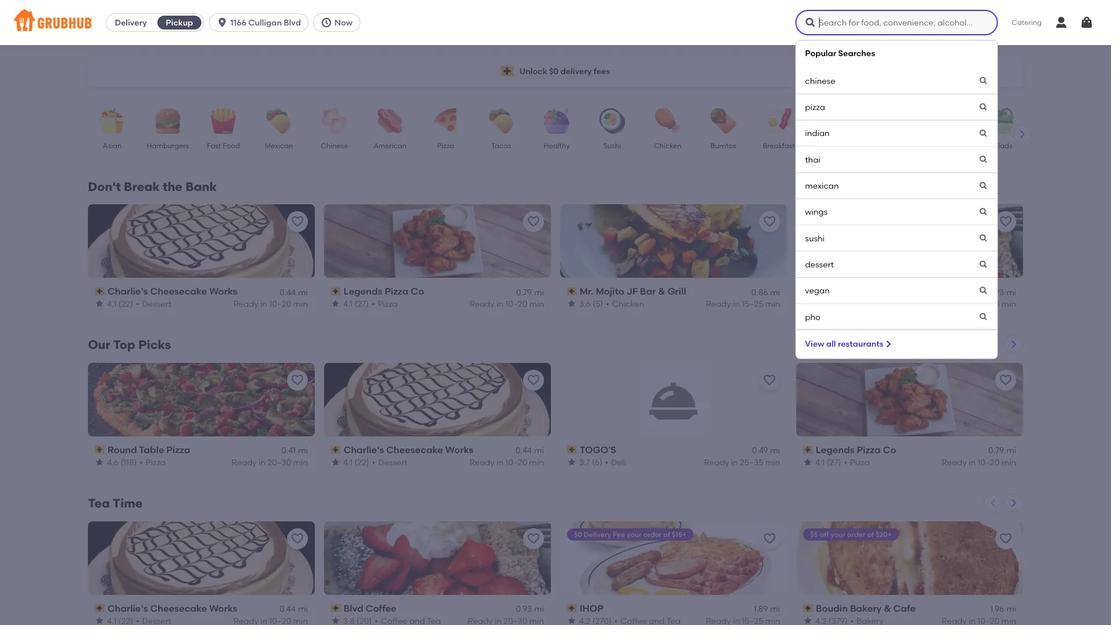 Task type: describe. For each thing, give the bounding box(es) containing it.
1 vertical spatial works
[[445, 444, 474, 455]]

0 horizontal spatial 0.93 mi
[[516, 604, 544, 614]]

break
[[124, 179, 160, 194]]

now button
[[313, 13, 365, 32]]

searches
[[839, 48, 875, 58]]

0.41
[[281, 446, 296, 455]]

mr.
[[580, 286, 594, 297]]

our top picks
[[88, 337, 171, 352]]

popular searches
[[805, 48, 875, 58]]

2 vertical spatial blvd
[[344, 603, 363, 614]]

4.6 (118)
[[107, 457, 137, 467]]

the
[[163, 179, 183, 194]]

thai
[[805, 155, 821, 164]]

american
[[374, 141, 407, 150]]

svg image for pizza
[[979, 102, 988, 112]]

(20)
[[829, 299, 844, 309]]

svg image for thai
[[979, 155, 988, 164]]

round table pizza
[[107, 444, 190, 455]]

0.44 mi for blvd coffee
[[280, 604, 308, 614]]

hamburgers image
[[148, 108, 188, 134]]

1 your from the left
[[627, 530, 642, 538]]

ihop
[[580, 603, 604, 614]]

asian
[[103, 141, 122, 150]]

dessert image
[[814, 108, 855, 134]]

salads image
[[981, 108, 1022, 134]]

1 horizontal spatial 4.1 (22)
[[343, 457, 369, 467]]

breakfast
[[763, 141, 795, 150]]

(118)
[[120, 457, 137, 467]]

1 order from the left
[[643, 530, 662, 538]]

1166 culligan blvd button
[[209, 13, 313, 32]]

• chicken
[[606, 299, 644, 309]]

time
[[113, 496, 143, 511]]

1 horizontal spatial (27)
[[827, 457, 841, 467]]

all
[[827, 339, 836, 349]]

jf
[[627, 286, 638, 297]]

1 vertical spatial charlie's cheesecake works
[[344, 444, 474, 455]]

1 vertical spatial dessert
[[142, 299, 172, 309]]

delivery inside button
[[115, 18, 147, 27]]

1 vertical spatial blvd
[[816, 286, 836, 297]]

1 vertical spatial $0
[[574, 530, 582, 538]]

$15+
[[672, 530, 687, 538]]

• coffee and tea
[[847, 299, 913, 309]]

1 of from the left
[[664, 530, 670, 538]]

pickup
[[166, 18, 193, 27]]

1 vertical spatial (22)
[[355, 457, 369, 467]]

chicken image
[[648, 108, 688, 134]]

chinese image
[[314, 108, 355, 134]]

fee
[[613, 530, 625, 538]]

0.44 mi for legends pizza co
[[280, 287, 308, 297]]

italian image
[[926, 108, 966, 134]]

grill
[[668, 286, 686, 297]]

$5 off your order of $20+
[[810, 530, 892, 538]]

0 vertical spatial • dessert
[[136, 299, 172, 309]]

3.8 (20)
[[816, 299, 844, 309]]

salads
[[990, 141, 1013, 150]]

1 vertical spatial co
[[883, 444, 897, 455]]

0 vertical spatial caret right icon image
[[1018, 130, 1027, 139]]

pickup button
[[155, 13, 204, 32]]

0 vertical spatial blvd coffee
[[816, 286, 869, 297]]

burritos
[[711, 141, 736, 150]]

off
[[820, 530, 829, 538]]

15–25
[[742, 299, 764, 309]]

1 horizontal spatial 0.93
[[988, 287, 1004, 297]]

grubhub plus flag logo image
[[501, 66, 515, 77]]

3.6 (5)
[[579, 299, 603, 309]]

1166 culligan blvd
[[230, 18, 301, 27]]

1 horizontal spatial • pizza
[[372, 299, 398, 309]]

1 horizontal spatial &
[[884, 603, 891, 614]]

blvd inside button
[[284, 18, 301, 27]]

0 horizontal spatial blvd coffee
[[344, 603, 397, 614]]

coffee and tea
[[871, 141, 909, 160]]

pho
[[805, 312, 821, 322]]

pizza
[[805, 102, 825, 112]]

ready in 25–35 min
[[704, 457, 780, 467]]

(6)
[[592, 457, 603, 467]]

20–30 for round table pizza
[[268, 457, 291, 467]]

togo's
[[580, 444, 616, 455]]

coffee and tea image
[[870, 108, 911, 134]]

bar
[[640, 286, 656, 297]]

2 of from the left
[[867, 530, 874, 538]]

1 horizontal spatial 0.79
[[989, 446, 1004, 455]]

1.96
[[991, 604, 1004, 614]]

sushi image
[[592, 108, 633, 134]]

sushi
[[604, 141, 621, 150]]

0.41 mi
[[281, 446, 308, 455]]

0.86 mi
[[752, 287, 780, 297]]

breakfast image
[[759, 108, 799, 134]]

caret left icon image for tea time
[[989, 498, 998, 508]]

list box inside main navigation navigation
[[796, 40, 998, 359]]

$5
[[810, 530, 818, 538]]

sushi
[[805, 233, 825, 243]]

cafe
[[894, 603, 916, 614]]

fast
[[207, 141, 221, 150]]

boudin bakery & cafe
[[816, 603, 916, 614]]

delivery button
[[107, 13, 155, 32]]

togo's logo image
[[637, 363, 711, 436]]

italian
[[935, 141, 956, 150]]

20–30 for blvd coffee
[[976, 299, 1000, 309]]

don't break the bank
[[88, 179, 217, 194]]

2 vertical spatial tea
[[88, 496, 110, 511]]

1 horizontal spatial 0.79 mi
[[989, 446, 1016, 455]]

fast food
[[207, 141, 240, 150]]

bank
[[185, 179, 217, 194]]

works for legends pizza co
[[209, 286, 237, 297]]

cheesecake for legends pizza co
[[150, 286, 207, 297]]

mexican
[[265, 141, 293, 150]]

view all restaurants
[[805, 339, 884, 349]]

0 vertical spatial chicken
[[654, 141, 682, 150]]

deli
[[611, 457, 626, 467]]

caret right icon image for tea time
[[1010, 498, 1019, 508]]

hamburgers
[[147, 141, 189, 150]]

svg image for wings
[[979, 207, 988, 217]]

works for blvd coffee
[[209, 603, 237, 614]]

bakery
[[850, 603, 882, 614]]

picks
[[138, 337, 171, 352]]

mexican
[[805, 181, 839, 191]]

1 vertical spatial cheesecake
[[386, 444, 443, 455]]

mojito
[[596, 286, 624, 297]]

boudin
[[816, 603, 848, 614]]

tea time
[[88, 496, 143, 511]]

$20+
[[876, 530, 892, 538]]

chinese
[[321, 141, 348, 150]]

1 vertical spatial and
[[882, 299, 897, 309]]

$0 delivery fee your order of $15+
[[574, 530, 687, 538]]

healthy
[[544, 141, 570, 150]]

3.8
[[816, 299, 827, 309]]

wings
[[805, 207, 828, 217]]

3.7 (6)
[[579, 457, 603, 467]]

3.7
[[579, 457, 590, 467]]

25–35
[[740, 457, 764, 467]]

0.49
[[752, 446, 768, 455]]

culligan
[[248, 18, 282, 27]]

0 horizontal spatial 0.79 mi
[[516, 287, 544, 297]]

mr. mojito jf bar & grill
[[580, 286, 686, 297]]

svg image for pho
[[979, 312, 988, 322]]



Task type: locate. For each thing, give the bounding box(es) containing it.
view
[[805, 339, 825, 349]]

0.44 mi
[[280, 287, 308, 297], [516, 446, 544, 455], [280, 604, 308, 614]]

0 horizontal spatial of
[[664, 530, 670, 538]]

1 horizontal spatial (22)
[[355, 457, 369, 467]]

your right fee
[[627, 530, 642, 538]]

1 horizontal spatial ready in 20–30 min
[[940, 299, 1016, 309]]

now
[[335, 18, 353, 27]]

2 caret left icon image from the top
[[989, 498, 998, 508]]

0 vertical spatial 4.1 (22)
[[107, 299, 133, 309]]

subscription pass image left 'ihop'
[[567, 604, 578, 612]]

delivery left pickup
[[115, 18, 147, 27]]

table
[[139, 444, 164, 455]]

4.1
[[107, 299, 116, 309], [343, 299, 353, 309], [343, 457, 353, 467], [816, 457, 825, 467]]

asian image
[[92, 108, 133, 134]]

1 vertical spatial (27)
[[827, 457, 841, 467]]

0 horizontal spatial 0.79
[[516, 287, 532, 297]]

1 horizontal spatial • dessert
[[372, 457, 408, 467]]

ready in 20–30 min
[[940, 299, 1016, 309], [232, 457, 308, 467]]

• pizza
[[372, 299, 398, 309], [140, 457, 166, 467], [844, 457, 870, 467]]

1 vertical spatial legends pizza co
[[816, 444, 897, 455]]

order
[[643, 530, 662, 538], [847, 530, 866, 538]]

2 vertical spatial dessert
[[378, 457, 408, 467]]

0 horizontal spatial legends pizza co
[[344, 286, 424, 297]]

coffee
[[871, 141, 894, 150], [838, 286, 869, 297], [853, 299, 880, 309], [366, 603, 397, 614]]

don't
[[88, 179, 121, 194]]

subscription pass image
[[95, 287, 105, 295], [331, 287, 341, 295], [567, 287, 578, 295], [803, 287, 814, 295], [331, 446, 341, 454], [95, 604, 105, 612], [331, 604, 341, 612], [803, 604, 814, 612]]

cheesecake for blvd coffee
[[150, 603, 207, 614]]

main navigation navigation
[[0, 0, 1111, 625]]

blvd
[[284, 18, 301, 27], [816, 286, 836, 297], [344, 603, 363, 614]]

caret left icon image for our top picks
[[989, 340, 998, 349]]

1 list box from the left
[[0, 40, 1111, 625]]

0 horizontal spatial 20–30
[[268, 457, 291, 467]]

tacos image
[[481, 108, 522, 134]]

1 vertical spatial blvd coffee
[[344, 603, 397, 614]]

svg image
[[217, 17, 228, 28], [805, 17, 816, 28], [979, 76, 988, 86], [979, 129, 988, 138], [979, 260, 988, 269], [884, 340, 893, 349]]

1 vertical spatial 4.1 (22)
[[343, 457, 369, 467]]

subscription pass image right 0.49 mi
[[803, 446, 814, 454]]

1 horizontal spatial delivery
[[584, 530, 611, 538]]

food
[[223, 141, 240, 150]]

tacos
[[491, 141, 511, 150]]

unlock $0 delivery fees
[[520, 66, 610, 76]]

caret right icon image
[[1018, 130, 1027, 139], [1010, 340, 1019, 349], [1010, 498, 1019, 508]]

1 vertical spatial 4.1 (27)
[[816, 457, 841, 467]]

2 horizontal spatial blvd
[[816, 286, 836, 297]]

catering
[[1012, 18, 1042, 27]]

0.93
[[988, 287, 1004, 297], [516, 604, 532, 614]]

0.44
[[280, 287, 296, 297], [516, 446, 532, 455], [280, 604, 296, 614]]

0 vertical spatial co
[[411, 286, 424, 297]]

charlie's
[[107, 286, 148, 297], [344, 444, 384, 455], [107, 603, 148, 614]]

2 vertical spatial works
[[209, 603, 237, 614]]

svg image for mexican
[[979, 181, 988, 190]]

order left $20+
[[847, 530, 866, 538]]

catering button
[[1004, 9, 1050, 36]]

•
[[136, 299, 139, 309], [372, 299, 375, 309], [606, 299, 609, 309], [847, 299, 850, 309], [140, 457, 143, 467], [372, 457, 375, 467], [605, 457, 609, 467], [844, 457, 847, 467]]

chicken down the jf in the top right of the page
[[612, 299, 644, 309]]

1 horizontal spatial 0.93 mi
[[988, 287, 1016, 297]]

1166
[[230, 18, 246, 27]]

0 vertical spatial $0
[[549, 66, 559, 76]]

0.49 mi
[[752, 446, 780, 455]]

1 vertical spatial caret left icon image
[[989, 498, 998, 508]]

0 vertical spatial charlie's
[[107, 286, 148, 297]]

0.86
[[752, 287, 768, 297]]

0 horizontal spatial co
[[411, 286, 424, 297]]

cheesecake
[[150, 286, 207, 297], [386, 444, 443, 455], [150, 603, 207, 614]]

1 caret left icon image from the top
[[989, 340, 998, 349]]

0 horizontal spatial order
[[643, 530, 662, 538]]

2 vertical spatial 0.44 mi
[[280, 604, 308, 614]]

1 vertical spatial &
[[884, 603, 891, 614]]

of left $20+
[[867, 530, 874, 538]]

0 horizontal spatial (27)
[[355, 299, 369, 309]]

delivery left fee
[[584, 530, 611, 538]]

of left $15+
[[664, 530, 670, 538]]

0.44 for blvd coffee
[[280, 604, 296, 614]]

svg image inside 1166 culligan blvd button
[[217, 17, 228, 28]]

1 vertical spatial caret right icon image
[[1010, 340, 1019, 349]]

list box
[[0, 40, 1111, 625], [796, 40, 998, 359]]

chicken
[[654, 141, 682, 150], [612, 299, 644, 309]]

mexican image
[[259, 108, 299, 134]]

charlie's cheesecake works
[[107, 286, 237, 297], [344, 444, 474, 455], [107, 603, 237, 614]]

1 vertical spatial 0.93 mi
[[516, 604, 544, 614]]

$0 right unlock in the left top of the page
[[549, 66, 559, 76]]

0 vertical spatial 0.79 mi
[[516, 287, 544, 297]]

fast food image
[[203, 108, 244, 134]]

1 horizontal spatial co
[[883, 444, 897, 455]]

charlie's cheesecake works for legends pizza co
[[107, 286, 237, 297]]

and up restaurants
[[882, 299, 897, 309]]

caret right icon image for our top picks
[[1010, 340, 1019, 349]]

svg image inside the now button
[[321, 17, 332, 28]]

save this restaurant button
[[287, 211, 308, 232], [523, 211, 544, 232], [759, 211, 780, 232], [996, 211, 1016, 232], [287, 370, 308, 391], [523, 370, 544, 391], [759, 370, 780, 391], [996, 370, 1016, 391], [287, 528, 308, 549], [523, 528, 544, 549], [759, 528, 780, 549], [996, 528, 1016, 549]]

burritos image
[[703, 108, 744, 134]]

2 horizontal spatial dessert
[[822, 141, 847, 150]]

4.6
[[107, 457, 119, 467]]

1 vertical spatial 20–30
[[268, 457, 291, 467]]

0 vertical spatial dessert
[[822, 141, 847, 150]]

healthy image
[[537, 108, 577, 134]]

(5)
[[593, 299, 603, 309]]

0 vertical spatial 4.1 (27)
[[343, 299, 369, 309]]

subscription pass image for ihop
[[567, 604, 578, 612]]

our
[[88, 337, 110, 352]]

1 vertical spatial chicken
[[612, 299, 644, 309]]

indian
[[805, 128, 830, 138]]

subscription pass image for round table pizza
[[95, 446, 105, 454]]

svg image for sushi
[[979, 234, 988, 243]]

your right off
[[831, 530, 846, 538]]

• pizza for legends pizza co's subscription pass icon
[[844, 457, 870, 467]]

1 vertical spatial 0.44 mi
[[516, 446, 544, 455]]

and inside coffee and tea
[[896, 141, 909, 150]]

& left cafe
[[884, 603, 891, 614]]

0 vertical spatial ready in 20–30 min
[[940, 299, 1016, 309]]

1 horizontal spatial $0
[[574, 530, 582, 538]]

unlock
[[520, 66, 547, 76]]

4.1 (27)
[[343, 299, 369, 309], [816, 457, 841, 467]]

charlie's for blvd
[[107, 603, 148, 614]]

ready in 10–20 min
[[234, 299, 308, 309], [470, 299, 544, 309], [470, 457, 544, 467], [942, 457, 1016, 467]]

chinese
[[805, 76, 836, 86]]

legends pizza co
[[344, 286, 424, 297], [816, 444, 897, 455]]

• deli
[[605, 457, 626, 467]]

0 vertical spatial delivery
[[115, 18, 147, 27]]

0 horizontal spatial • dessert
[[136, 299, 172, 309]]

$0 left fee
[[574, 530, 582, 538]]

and
[[896, 141, 909, 150], [882, 299, 897, 309]]

co
[[411, 286, 424, 297], [883, 444, 897, 455]]

svg image for vegan
[[979, 286, 988, 295]]

0 vertical spatial 0.93 mi
[[988, 287, 1016, 297]]

save this restaurant image
[[291, 215, 304, 229], [763, 215, 777, 229], [527, 373, 541, 387], [763, 373, 777, 387], [291, 532, 304, 546], [763, 532, 777, 546]]

1 horizontal spatial legends pizza co
[[816, 444, 897, 455]]

subscription pass image for legends pizza co
[[803, 446, 814, 454]]

0 horizontal spatial blvd
[[284, 18, 301, 27]]

subscription pass image left round
[[95, 446, 105, 454]]

top
[[113, 337, 135, 352]]

american image
[[370, 108, 410, 134]]

1 vertical spatial 0.44
[[516, 446, 532, 455]]

chicken down chicken image
[[654, 141, 682, 150]]

1 vertical spatial charlie's
[[344, 444, 384, 455]]

order left $15+
[[643, 530, 662, 538]]

2 vertical spatial charlie's cheesecake works
[[107, 603, 237, 614]]

delivery
[[561, 66, 592, 76]]

dessert
[[822, 141, 847, 150], [142, 299, 172, 309], [378, 457, 408, 467]]

0 vertical spatial legends
[[344, 286, 383, 297]]

Search for food, convenience, alcohol... search field
[[796, 10, 998, 35]]

0 vertical spatial legends pizza co
[[344, 286, 424, 297]]

0 vertical spatial (22)
[[118, 299, 133, 309]]

0 vertical spatial charlie's cheesecake works
[[107, 286, 237, 297]]

popular
[[805, 48, 837, 58]]

1 horizontal spatial blvd coffee
[[816, 286, 869, 297]]

1 horizontal spatial 4.1 (27)
[[816, 457, 841, 467]]

caret left icon image
[[989, 340, 998, 349], [989, 498, 998, 508]]

1 vertical spatial • dessert
[[372, 457, 408, 467]]

charlie's cheesecake works for blvd coffee
[[107, 603, 237, 614]]

fees
[[594, 66, 610, 76]]

10–20
[[269, 299, 291, 309], [506, 299, 527, 309], [506, 457, 527, 467], [978, 457, 1000, 467]]

0 horizontal spatial • pizza
[[140, 457, 166, 467]]

0 horizontal spatial delivery
[[115, 18, 147, 27]]

2 vertical spatial charlie's
[[107, 603, 148, 614]]

and down coffee and tea "image"
[[896, 141, 909, 150]]

0 horizontal spatial dessert
[[142, 299, 172, 309]]

pizza image
[[425, 108, 466, 134]]

coffee inside coffee and tea
[[871, 141, 894, 150]]

2 vertical spatial caret right icon image
[[1010, 498, 1019, 508]]

0 vertical spatial blvd
[[284, 18, 301, 27]]

works
[[209, 286, 237, 297], [445, 444, 474, 455], [209, 603, 237, 614]]

• pizza for subscription pass icon corresponding to round table pizza
[[140, 457, 166, 467]]

pizza
[[437, 141, 454, 150], [385, 286, 409, 297], [378, 299, 398, 309], [166, 444, 190, 455], [857, 444, 881, 455], [146, 457, 166, 467], [850, 457, 870, 467]]

0 horizontal spatial 0.93
[[516, 604, 532, 614]]

1 vertical spatial tea
[[899, 299, 913, 309]]

4.1 (22)
[[107, 299, 133, 309], [343, 457, 369, 467]]

charlie's for legends
[[107, 286, 148, 297]]

0 vertical spatial tea
[[884, 151, 896, 160]]

1 horizontal spatial legends
[[816, 444, 855, 455]]

1 vertical spatial delivery
[[584, 530, 611, 538]]

1 horizontal spatial of
[[867, 530, 874, 538]]

1 horizontal spatial 20–30
[[976, 299, 1000, 309]]

save this restaurant image
[[527, 215, 541, 229], [999, 215, 1013, 229], [291, 373, 304, 387], [999, 373, 1013, 387], [527, 532, 541, 546], [999, 532, 1013, 546]]

tea
[[884, 151, 896, 160], [899, 299, 913, 309], [88, 496, 110, 511]]

2 vertical spatial cheesecake
[[150, 603, 207, 614]]

& right bar
[[658, 286, 665, 297]]

ready in 15–25 min
[[706, 299, 780, 309]]

tea inside coffee and tea
[[884, 151, 896, 160]]

1 horizontal spatial dessert
[[378, 457, 408, 467]]

subscription pass image left the 'togo's'
[[567, 446, 578, 454]]

0.79
[[516, 287, 532, 297], [989, 446, 1004, 455]]

blvd coffee
[[816, 286, 869, 297], [344, 603, 397, 614]]

0 horizontal spatial &
[[658, 286, 665, 297]]

1 vertical spatial 0.79 mi
[[989, 446, 1016, 455]]

ready in 20–30 min for round table pizza
[[232, 457, 308, 467]]

svg image
[[1055, 16, 1069, 30], [1080, 16, 1094, 30], [321, 17, 332, 28], [979, 102, 988, 112], [979, 155, 988, 164], [979, 181, 988, 190], [979, 207, 988, 217], [979, 234, 988, 243], [979, 286, 988, 295], [979, 312, 988, 322]]

round
[[107, 444, 137, 455]]

1 vertical spatial 0.79
[[989, 446, 1004, 455]]

star icon image
[[95, 299, 104, 308], [331, 299, 340, 308], [567, 299, 577, 308], [803, 299, 813, 308], [95, 458, 104, 467], [331, 458, 340, 467], [567, 458, 577, 467], [803, 458, 813, 467], [95, 616, 104, 625], [331, 616, 340, 625], [567, 616, 577, 625], [803, 616, 813, 625]]

ready in 20–30 min for blvd coffee
[[940, 299, 1016, 309]]

subscription pass image
[[95, 446, 105, 454], [567, 446, 578, 454], [803, 446, 814, 454], [567, 604, 578, 612]]

1 horizontal spatial order
[[847, 530, 866, 538]]

0 vertical spatial 0.44
[[280, 287, 296, 297]]

3.6
[[579, 299, 591, 309]]

your
[[627, 530, 642, 538], [831, 530, 846, 538]]

0 vertical spatial (27)
[[355, 299, 369, 309]]

0 vertical spatial &
[[658, 286, 665, 297]]

2 list box from the left
[[796, 40, 998, 359]]

0 horizontal spatial (22)
[[118, 299, 133, 309]]

subscription pass image for togo's
[[567, 446, 578, 454]]

2 order from the left
[[847, 530, 866, 538]]

1.89 mi
[[754, 604, 780, 614]]

1.89
[[754, 604, 768, 614]]

2 your from the left
[[831, 530, 846, 538]]

0.44 for legends pizza co
[[280, 287, 296, 297]]

1 vertical spatial 0.93
[[516, 604, 532, 614]]

0 vertical spatial 0.44 mi
[[280, 287, 308, 297]]

0 horizontal spatial your
[[627, 530, 642, 538]]



Task type: vqa. For each thing, say whether or not it's contained in the screenshot.
Sushi
yes



